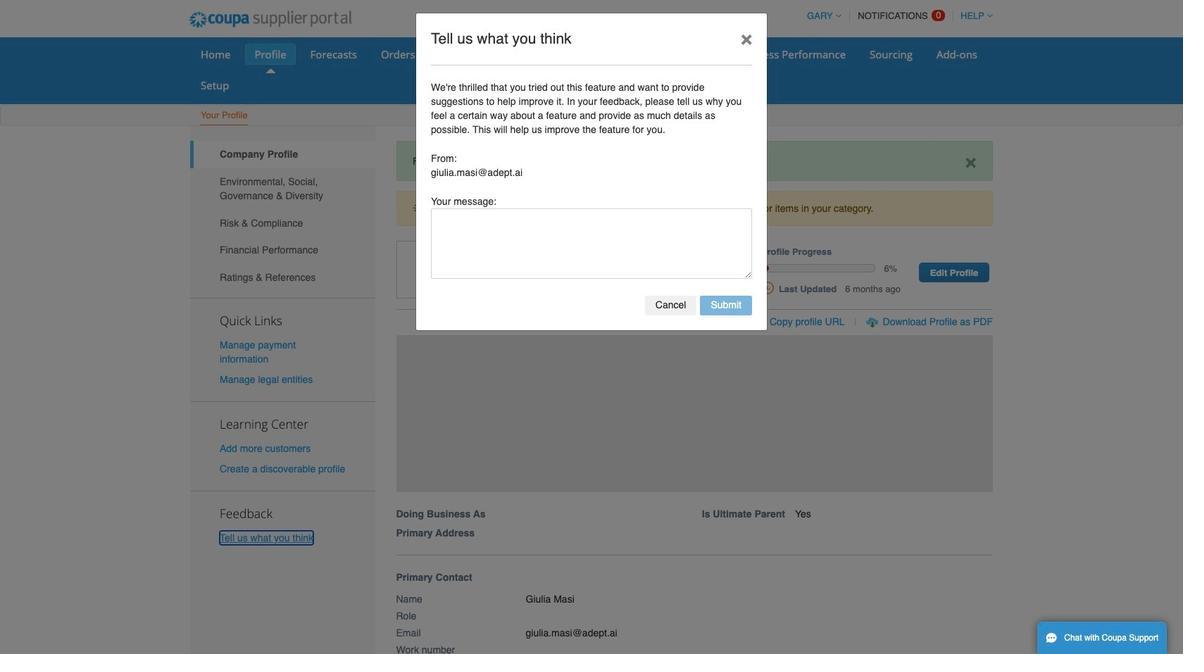 Task type: locate. For each thing, give the bounding box(es) containing it.
giulia masi image
[[396, 241, 452, 299]]

None text field
[[431, 208, 752, 279]]

dialog
[[416, 12, 768, 331]]

alert
[[396, 191, 993, 226]]

background image
[[396, 335, 993, 492]]

banner
[[391, 241, 1008, 555]]



Task type: vqa. For each thing, say whether or not it's contained in the screenshot.
checkbox
no



Task type: describe. For each thing, give the bounding box(es) containing it.
coupa supplier portal image
[[180, 2, 361, 37]]



